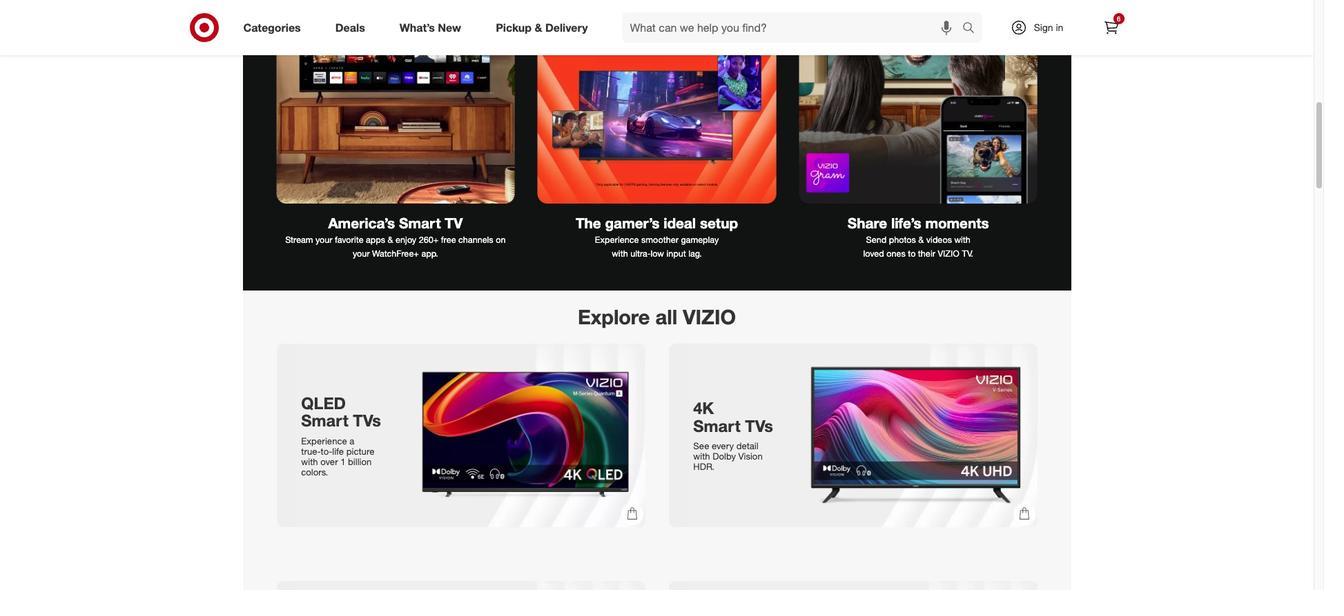 Task type: vqa. For each thing, say whether or not it's contained in the screenshot.
rightmost when
no



Task type: locate. For each thing, give the bounding box(es) containing it.
experience up over
[[301, 436, 347, 447]]

tv.
[[962, 248, 974, 259]]

120fps
[[625, 182, 636, 186]]

qled smart tvs experience a true-to-life picture with over 1 billion colors.
[[301, 394, 381, 478]]

your down favorite
[[353, 248, 370, 259]]

1 horizontal spatial on
[[693, 182, 697, 186]]

delivery
[[546, 20, 588, 34]]

gamer's
[[605, 215, 660, 232]]

1 horizontal spatial smart
[[399, 215, 441, 232]]

smart inside qled smart tvs experience a true-to-life picture with over 1 billion colors.
[[301, 411, 349, 431]]

0 horizontal spatial vizio
[[683, 304, 736, 329]]

input
[[667, 248, 686, 259]]

6 link
[[1097, 12, 1127, 43]]

experience
[[595, 235, 639, 245], [301, 436, 347, 447]]

the
[[576, 215, 601, 232]]

vision
[[739, 451, 763, 462]]

0 vertical spatial your
[[316, 235, 333, 245]]

new
[[438, 20, 462, 34]]

& up watchfree+
[[388, 235, 393, 245]]

smart inside the america's smart tv stream your favorite apps & enjoy 260+ free channels on your watchfree+ app.
[[399, 215, 441, 232]]

2 horizontal spatial smart
[[694, 416, 741, 436]]

smart for 4k
[[694, 416, 741, 436]]

& right pickup
[[535, 20, 543, 34]]

1 horizontal spatial vizio
[[938, 248, 960, 259]]

on
[[693, 182, 697, 186], [496, 235, 506, 245]]

on left the select
[[693, 182, 697, 186]]

smart inside 4k smart tvs see every detail with dolby vision hdr.
[[694, 416, 741, 436]]

watchfree+
[[372, 248, 419, 259]]

with inside share life's moments send photos & videos with loved ones to their vizio tv.
[[955, 235, 971, 245]]

search
[[956, 22, 990, 36]]

experience down gamer's
[[595, 235, 639, 245]]

moments
[[926, 215, 990, 232]]

their
[[919, 248, 936, 259]]

tvs up detail at the right bottom of page
[[745, 416, 774, 436]]

smart up the to-
[[301, 411, 349, 431]]

0 horizontal spatial your
[[316, 235, 333, 245]]

apps
[[366, 235, 385, 245]]

1 horizontal spatial experience
[[595, 235, 639, 245]]

dolby
[[713, 451, 736, 462]]

tvs up a
[[353, 411, 381, 431]]

see
[[694, 441, 710, 452]]

life's
[[892, 215, 922, 232]]

&
[[535, 20, 543, 34], [388, 235, 393, 245], [919, 235, 924, 245]]

*only
[[596, 182, 604, 186]]

experience inside qled smart tvs experience a true-to-life picture with over 1 billion colors.
[[301, 436, 347, 447]]

on right channels
[[496, 235, 506, 245]]

app.
[[422, 248, 438, 259]]

smart up 260+
[[399, 215, 441, 232]]

smoother
[[642, 235, 679, 245]]

0 horizontal spatial &
[[388, 235, 393, 245]]

smart
[[399, 215, 441, 232], [301, 411, 349, 431], [694, 416, 741, 436]]

all
[[656, 304, 678, 329]]

models.
[[707, 182, 719, 186]]

1 vertical spatial on
[[496, 235, 506, 245]]

vizio
[[938, 248, 960, 259], [683, 304, 736, 329]]

gaming.
[[637, 182, 648, 186]]

categories link
[[232, 12, 318, 43]]

4k
[[694, 399, 714, 419]]

0 horizontal spatial tvs
[[353, 411, 381, 431]]

1 vertical spatial experience
[[301, 436, 347, 447]]

tvs inside qled smart tvs experience a true-to-life picture with over 1 billion colors.
[[353, 411, 381, 431]]

vizio right all
[[683, 304, 736, 329]]

2 horizontal spatial &
[[919, 235, 924, 245]]

colors.
[[301, 467, 328, 478]]

life
[[332, 446, 344, 457]]

sign in link
[[999, 12, 1085, 43]]

smart for america's
[[399, 215, 441, 232]]

setup
[[700, 215, 738, 232]]

tvs inside 4k smart tvs see every detail with dolby vision hdr.
[[745, 416, 774, 436]]

true-
[[301, 446, 321, 457]]

0 vertical spatial experience
[[595, 235, 639, 245]]

your right "stream" on the top left of the page
[[316, 235, 333, 245]]

1 horizontal spatial tvs
[[745, 416, 774, 436]]

the gamer's ideal setup experience smoother gameplay with ultra-low input lag.
[[576, 215, 738, 259]]

with
[[955, 235, 971, 245], [612, 248, 628, 259], [694, 451, 710, 462], [301, 456, 318, 467]]

0 vertical spatial on
[[693, 182, 697, 186]]

detail
[[737, 441, 759, 452]]

0 horizontal spatial smart
[[301, 411, 349, 431]]

for
[[620, 182, 624, 186]]

applicable
[[604, 182, 619, 186]]

your
[[316, 235, 333, 245], [353, 248, 370, 259]]

explore
[[578, 304, 650, 329]]

with up tv.
[[955, 235, 971, 245]]

smart up every
[[694, 416, 741, 436]]

videos
[[927, 235, 952, 245]]

0 vertical spatial vizio
[[938, 248, 960, 259]]

ultra-
[[631, 248, 651, 259]]

1 horizontal spatial &
[[535, 20, 543, 34]]

& inside share life's moments send photos & videos with loved ones to their vizio tv.
[[919, 235, 924, 245]]

0 horizontal spatial experience
[[301, 436, 347, 447]]

with left dolby
[[694, 451, 710, 462]]

0 horizontal spatial on
[[496, 235, 506, 245]]

& up their
[[919, 235, 924, 245]]

vizio down videos
[[938, 248, 960, 259]]

tvs
[[353, 411, 381, 431], [745, 416, 774, 436]]

with left "ultra-"
[[612, 248, 628, 259]]

sign in
[[1034, 21, 1064, 33]]

1 horizontal spatial your
[[353, 248, 370, 259]]

with left over
[[301, 456, 318, 467]]



Task type: describe. For each thing, give the bounding box(es) containing it.
1
[[341, 456, 346, 467]]

to-
[[321, 446, 332, 457]]

1 vertical spatial vizio
[[683, 304, 736, 329]]

features
[[661, 182, 673, 186]]

vizio inside share life's moments send photos & videos with loved ones to their vizio tv.
[[938, 248, 960, 259]]

available
[[680, 182, 693, 186]]

in
[[1056, 21, 1064, 33]]

only
[[673, 182, 679, 186]]

enjoy
[[396, 235, 417, 245]]

channels
[[459, 235, 494, 245]]

sign
[[1034, 21, 1054, 33]]

free
[[441, 235, 456, 245]]

what's
[[400, 20, 435, 34]]

america's smart tv stream your favorite apps & enjoy 260+ free channels on your watchfree+ app.
[[285, 215, 506, 259]]

tvs for qled
[[353, 411, 381, 431]]

favorite
[[335, 235, 364, 245]]

deals
[[336, 20, 365, 34]]

photos
[[889, 235, 917, 245]]

qled
[[301, 394, 346, 414]]

loved
[[864, 248, 885, 259]]

*only applicable for 120fps gaming. gaming features only available on select models.
[[596, 182, 719, 186]]

billion
[[348, 456, 372, 467]]

explore all vizio
[[578, 304, 736, 329]]

america's
[[328, 215, 395, 232]]

a
[[350, 436, 355, 447]]

picture
[[347, 446, 375, 457]]

with inside qled smart tvs experience a true-to-life picture with over 1 billion colors.
[[301, 456, 318, 467]]

select
[[698, 182, 706, 186]]

smart for qled
[[301, 411, 349, 431]]

with inside 4k smart tvs see every detail with dolby vision hdr.
[[694, 451, 710, 462]]

ideal
[[664, 215, 696, 232]]

share life's moments send photos & videos with loved ones to their vizio tv.
[[848, 215, 990, 259]]

6
[[1117, 15, 1121, 23]]

tvs for 4k
[[745, 416, 774, 436]]

categories
[[243, 20, 301, 34]]

what's new
[[400, 20, 462, 34]]

to
[[908, 248, 916, 259]]

share
[[848, 215, 888, 232]]

tv
[[445, 215, 463, 232]]

gameplay
[[681, 235, 719, 245]]

on inside the america's smart tv stream your favorite apps & enjoy 260+ free channels on your watchfree+ app.
[[496, 235, 506, 245]]

stream
[[285, 235, 313, 245]]

low
[[651, 248, 664, 259]]

every
[[712, 441, 734, 452]]

260+
[[419, 235, 439, 245]]

send
[[867, 235, 887, 245]]

pickup & delivery link
[[484, 12, 605, 43]]

search button
[[956, 12, 990, 46]]

4k smart tvs see every detail with dolby vision hdr.
[[694, 399, 774, 473]]

pickup
[[496, 20, 532, 34]]

what's new link
[[388, 12, 479, 43]]

deals link
[[324, 12, 382, 43]]

hdr.
[[694, 462, 715, 473]]

with inside the gamer's ideal setup experience smoother gameplay with ultra-low input lag.
[[612, 248, 628, 259]]

gaming
[[649, 182, 660, 186]]

pickup & delivery
[[496, 20, 588, 34]]

What can we help you find? suggestions appear below search field
[[622, 12, 966, 43]]

& inside the america's smart tv stream your favorite apps & enjoy 260+ free channels on your watchfree+ app.
[[388, 235, 393, 245]]

over
[[321, 456, 338, 467]]

lag.
[[689, 248, 702, 259]]

1 vertical spatial your
[[353, 248, 370, 259]]

ones
[[887, 248, 906, 259]]

experience inside the gamer's ideal setup experience smoother gameplay with ultra-low input lag.
[[595, 235, 639, 245]]



